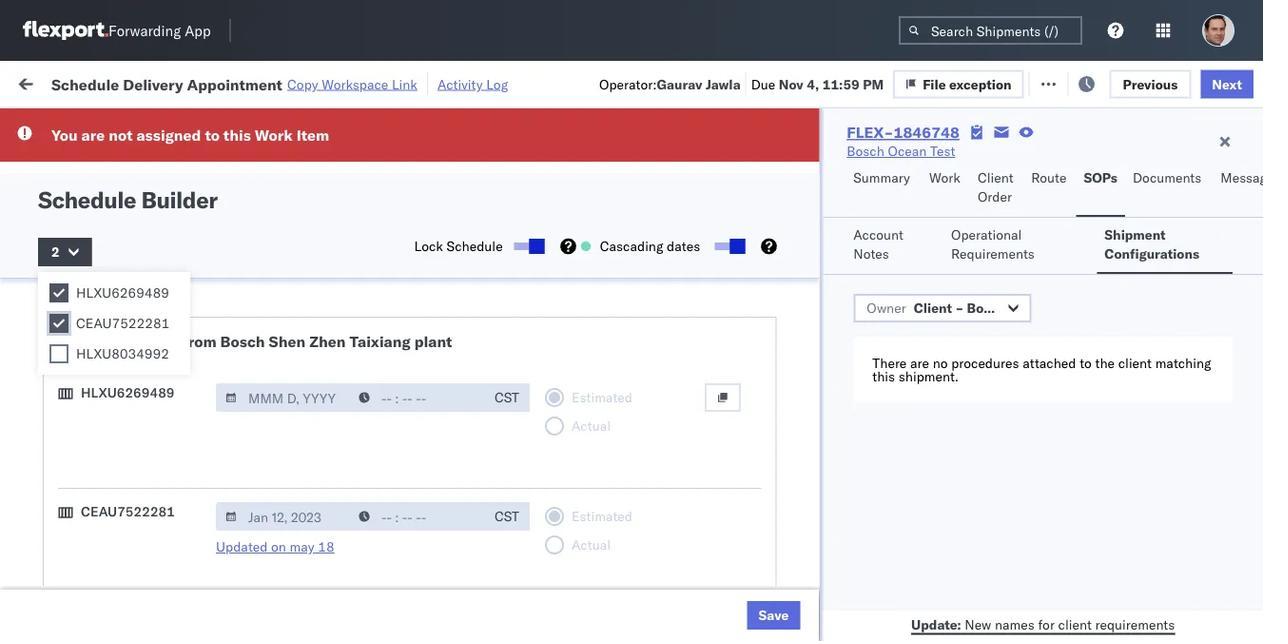 Task type: describe. For each thing, give the bounding box(es) containing it.
link
[[392, 76, 417, 92]]

ceau7522281 up confirm delivery
[[81, 503, 175, 520]]

consignee for flexport demo consignee
[[798, 567, 862, 584]]

operational
[[951, 226, 1022, 243]]

dec for 23,
[[395, 484, 420, 500]]

ceau7522281 up lhuu7894563
[[1172, 358, 1263, 374]]

owner
[[867, 300, 906, 316]]

no
[[446, 118, 461, 132]]

sops button
[[1076, 161, 1125, 217]]

procedures
[[951, 355, 1019, 371]]

pm up taixiang
[[347, 274, 368, 291]]

status
[[103, 118, 136, 132]]

may
[[290, 538, 315, 555]]

11:59 right "shen"
[[306, 316, 343, 333]]

update: new names for client requirements
[[911, 616, 1175, 633]]

3 schedule pickup from los angeles, ca link from the top
[[44, 305, 270, 343]]

demo
[[759, 567, 794, 584]]

pm up flex-1846748 link
[[863, 75, 884, 92]]

from for 1st schedule pickup from los angeles, ca link from the top of the page
[[148, 180, 176, 197]]

filters
[[620, 73, 658, 90]]

track
[[460, 74, 490, 90]]

schedule pickup from los angeles, ca for 1st schedule pickup from los angeles, ca link from the top of the page
[[44, 180, 256, 216]]

1 schedule delivery appointment button from the top
[[44, 273, 234, 293]]

resize handle column header for flex id
[[1140, 147, 1162, 641]]

work button
[[922, 161, 970, 217]]

id
[[1044, 156, 1056, 170]]

11:59 up flex-1846748 link
[[823, 75, 860, 92]]

schedule for fifth schedule pickup from los angeles, ca button from the bottom
[[44, 180, 100, 197]]

MMM D, YYYY text field
[[216, 502, 351, 531]]

Search Work text field
[[669, 68, 877, 97]]

documents inside button
[[1133, 169, 1202, 186]]

soon
[[630, 118, 656, 132]]

nov right jawla
[[779, 75, 804, 92]]

5 schedule pickup from los angeles, ca button from the top
[[44, 556, 270, 596]]

resize handle column header for client name
[[797, 147, 820, 641]]

1 schedule pickup from los angeles, ca button from the top
[[44, 179, 270, 219]]

updated on may 18
[[216, 538, 334, 555]]

schedule for 4th schedule pickup from los angeles, ca button from the bottom
[[44, 222, 100, 239]]

4 ocean fcl from the top
[[582, 400, 649, 417]]

at
[[353, 74, 365, 90]]

upload customs clearance documents
[[44, 348, 208, 383]]

pst, for 6:00
[[364, 526, 393, 542]]

689 at risk
[[325, 74, 391, 90]]

cst for hlxu6269489
[[495, 389, 519, 406]]

next
[[1212, 75, 1242, 92]]

4, down deadline button
[[432, 233, 445, 249]]

notes
[[853, 245, 889, 262]]

bosch inside picked-up from bosch shen zhen taixiang plant origin drayage
[[220, 332, 265, 351]]

180 on track
[[413, 74, 490, 90]]

4, right taixiang
[[432, 316, 445, 333]]

1 horizontal spatial account
[[927, 609, 977, 626]]

summary
[[853, 169, 910, 186]]

lhuu7894563
[[1172, 399, 1263, 416]]

angeles, for 2nd schedule pickup from los angeles, ca link from the top
[[204, 222, 256, 239]]

0 vertical spatial work
[[162, 74, 195, 90]]

consignee for bookings test consignee
[[917, 567, 981, 584]]

2 fcl from the top
[[625, 274, 649, 291]]

pst, for 4:00
[[363, 484, 392, 500]]

2 schedule pickup from los angeles, ca link from the top
[[44, 221, 270, 259]]

numbers
[[1172, 163, 1219, 177]]

flex- up consignee button
[[847, 123, 894, 142]]

: for snoozed
[[438, 118, 441, 132]]

pm right 4:00
[[338, 484, 359, 500]]

requirements
[[951, 245, 1035, 262]]

4, down lock
[[432, 274, 445, 291]]

on for updated
[[271, 538, 286, 555]]

on for 180
[[441, 74, 456, 90]]

4, right jawla
[[807, 75, 819, 92]]

previous
[[1123, 75, 1178, 92]]

pm left lock
[[347, 233, 368, 249]]

order
[[978, 188, 1012, 205]]

2 schedule pickup from los angeles, ca button from the top
[[44, 221, 270, 261]]

flex- right names
[[1050, 609, 1091, 626]]

shipment.
[[899, 368, 959, 385]]

ceau7522281 down messag button
[[1172, 232, 1263, 249]]

2 schedule delivery appointment from the top
[[44, 441, 234, 458]]

flex- left the
[[1050, 358, 1091, 375]]

snoozed
[[394, 118, 438, 132]]

upload customs clearance documents button
[[44, 347, 270, 387]]

at risk : overdue, due soon
[[511, 118, 656, 132]]

account notes button
[[846, 218, 932, 274]]

2 horizontal spatial to
[[1080, 355, 1092, 371]]

operator: gaurav jawla
[[599, 75, 741, 92]]

work inside button
[[929, 169, 961, 186]]

flex-1846748 for upload customs clearance documents
[[1050, 358, 1149, 375]]

container numbers
[[1172, 148, 1223, 177]]

13,
[[431, 400, 452, 417]]

pdt, for schedule delivery appointment
[[371, 274, 401, 291]]

689
[[325, 74, 350, 90]]

messag
[[1221, 169, 1263, 186]]

6 ca from the top
[[44, 576, 62, 593]]

container
[[1172, 148, 1223, 162]]

1846748 for upload customs clearance documents
[[1091, 358, 1149, 375]]

MMM D, YYYY text field
[[216, 383, 351, 412]]

forwarding
[[108, 21, 181, 39]]

snooze
[[516, 156, 553, 170]]

angeles, for 4th schedule pickup from los angeles, ca link from the top of the page
[[204, 390, 256, 406]]

los for confirm pickup from los angeles, ca button in the bottom of the page
[[172, 473, 193, 490]]

1846748 down sops button
[[1091, 233, 1149, 249]]

client name button
[[696, 151, 801, 170]]

save
[[759, 607, 789, 624]]

11:59 pm pdt, nov 4, 2022 for schedule delivery appointment
[[306, 274, 481, 291]]

schedule pickup from los angeles, ca for 4th schedule pickup from los angeles, ca link from the top of the page
[[44, 390, 256, 425]]

schedule pickup from los angeles, ca for 2nd schedule pickup from los angeles, ca link from the top
[[44, 222, 256, 258]]

1 11:59 pm pdt, nov 4, 2022 from the top
[[306, 233, 481, 249]]

flex- down route button
[[1050, 233, 1091, 249]]

1 vertical spatial work
[[255, 126, 293, 145]]

forwarding app link
[[23, 21, 211, 40]]

in
[[283, 118, 294, 132]]

nov down lock
[[404, 274, 429, 291]]

from for 4th schedule pickup from los angeles, ca link from the top of the page
[[148, 390, 176, 406]]

6:00 am pst, dec 24, 2022
[[306, 526, 481, 542]]

integration test account - karl lagerfeld
[[829, 609, 1077, 626]]

1 vertical spatial appointment
[[156, 273, 234, 290]]

delivery up ready
[[123, 74, 183, 93]]

flex-1846748 link
[[847, 123, 960, 142]]

you
[[51, 126, 78, 145]]

6 ocean fcl from the top
[[582, 526, 649, 542]]

1 vertical spatial risk
[[525, 118, 544, 132]]

-- : -- -- text field
[[349, 502, 484, 531]]

client for client order
[[978, 169, 1014, 186]]

ceau7522281 up the picked-
[[76, 315, 170, 331]]

3 ocean fcl from the top
[[582, 316, 649, 333]]

3 resize handle column header from the left
[[550, 147, 573, 641]]

delivery for 1st schedule delivery appointment link
[[103, 273, 152, 290]]

configurations
[[1105, 245, 1200, 262]]

6:00
[[306, 526, 335, 542]]

5 fcl from the top
[[625, 484, 649, 500]]

4:00 pm pst, dec 23, 2022
[[306, 484, 480, 500]]

batch act button
[[1173, 68, 1263, 97]]

1 fcl from the top
[[625, 233, 649, 249]]

this inside matching this shipment.
[[872, 368, 895, 385]]

pdt, for schedule pickup from los angeles, ca
[[371, 316, 401, 333]]

messag button
[[1213, 161, 1263, 217]]

deadline
[[306, 156, 352, 170]]

client name
[[706, 156, 770, 170]]

documents inside 'upload customs clearance documents'
[[44, 367, 113, 383]]

0 vertical spatial risk
[[369, 74, 391, 90]]

pm down taixiang
[[347, 400, 368, 417]]

2
[[51, 244, 60, 260]]

0 horizontal spatial client
[[1058, 616, 1092, 633]]

activity log button
[[437, 72, 508, 96]]

name
[[740, 156, 770, 170]]

confirm for confirm pickup from los angeles, ca
[[44, 473, 92, 490]]

180
[[413, 74, 438, 90]]

plant
[[414, 332, 452, 351]]

schedule for first schedule delivery appointment button from the bottom of the page
[[44, 441, 100, 458]]

2 button
[[38, 238, 92, 266]]

operator:
[[599, 75, 657, 92]]

Search Shipments (/) text field
[[899, 16, 1082, 45]]

integration
[[829, 609, 895, 626]]

confirm pickup from los angeles, ca button
[[44, 472, 270, 512]]

activity
[[437, 76, 483, 92]]

am
[[338, 526, 360, 542]]

-- : -- -- text field
[[349, 383, 484, 412]]

flex
[[1020, 156, 1041, 170]]

import work button
[[115, 74, 195, 90]]

account notes
[[853, 226, 904, 262]]

operational requirements button
[[944, 218, 1086, 274]]

11:59 down deadline
[[306, 233, 343, 249]]

shen
[[269, 332, 306, 351]]

progress
[[297, 118, 344, 132]]

taixiang
[[349, 332, 411, 351]]

flex-2130387
[[1050, 609, 1149, 626]]

reset to default filters button
[[504, 68, 669, 97]]

2 schedule delivery appointment button from the top
[[44, 440, 234, 461]]

0 horizontal spatial file
[[923, 75, 946, 92]]

2130387
[[1091, 609, 1149, 626]]



Task type: locate. For each thing, give the bounding box(es) containing it.
pdt, up taixiang
[[371, 274, 401, 291]]

11:59
[[823, 75, 860, 92], [306, 233, 343, 249], [306, 274, 343, 291], [306, 316, 343, 333], [306, 400, 343, 417]]

work left item
[[255, 126, 293, 145]]

1 vertical spatial to
[[205, 126, 220, 145]]

6 fcl from the top
[[625, 526, 649, 542]]

from inside confirm pickup from los angeles, ca
[[140, 473, 168, 490]]

1846748 for schedule delivery appointment
[[1091, 274, 1149, 291]]

1 vertical spatial 11:59 pm pdt, nov 4, 2022
[[306, 274, 481, 291]]

5 schedule pickup from los angeles, ca from the top
[[44, 557, 256, 593]]

pst, for 11:59
[[371, 400, 400, 417]]

2 cst from the top
[[495, 508, 519, 525]]

23,
[[423, 484, 444, 500]]

pickup for 2nd schedule pickup from los angeles, ca link from the top
[[103, 222, 145, 239]]

None checkbox
[[715, 243, 741, 250], [49, 283, 68, 302], [49, 314, 68, 333], [715, 243, 741, 250], [49, 283, 68, 302], [49, 314, 68, 333]]

angeles,
[[204, 180, 256, 197], [204, 222, 256, 239], [204, 306, 256, 322], [204, 390, 256, 406], [196, 473, 249, 490], [204, 557, 256, 574]]

11:59 pm pdt, nov 4, 2022
[[306, 233, 481, 249], [306, 274, 481, 291], [306, 316, 481, 333]]

pickup up the picked-
[[103, 306, 145, 322]]

to left the
[[1080, 355, 1092, 371]]

2 horizontal spatial :
[[544, 118, 548, 132]]

copy
[[287, 76, 318, 92]]

work right the "import"
[[162, 74, 195, 90]]

4 ca from the top
[[44, 409, 62, 425]]

2 vertical spatial pdt,
[[371, 316, 401, 333]]

requirements
[[1095, 616, 1175, 633]]

8 resize handle column header from the left
[[1229, 147, 1252, 641]]

1 confirm from the top
[[44, 473, 92, 490]]

work,
[[200, 118, 230, 132]]

2 vertical spatial work
[[929, 169, 961, 186]]

flex-1889466 button
[[1020, 395, 1153, 422], [1020, 395, 1153, 422]]

4 schedule pickup from los angeles, ca button from the top
[[44, 389, 270, 429]]

1 horizontal spatial -
[[981, 609, 989, 626]]

0 horizontal spatial on
[[271, 538, 286, 555]]

schedule pickup from los angeles, ca button down workitem button
[[44, 179, 270, 219]]

hlxu8034992
[[76, 345, 169, 362]]

resize handle column header for consignee
[[987, 147, 1010, 641]]

risk
[[369, 74, 391, 90], [525, 118, 544, 132]]

los inside confirm pickup from los angeles, ca
[[172, 473, 193, 490]]

to
[[554, 73, 567, 90], [205, 126, 220, 145], [1080, 355, 1092, 371]]

pm right zhen
[[347, 316, 368, 333]]

1 horizontal spatial work
[[255, 126, 293, 145]]

1846748 up consignee button
[[894, 123, 960, 142]]

pickup for 4th schedule pickup from los angeles, ca link from the top of the page
[[103, 390, 145, 406]]

: right at
[[544, 118, 548, 132]]

delivery for confirm delivery link
[[96, 525, 145, 541]]

pickup for confirm pickup from los angeles, ca link
[[96, 473, 137, 490]]

flex-1846748 down sops button
[[1050, 233, 1149, 249]]

0 vertical spatial cst
[[495, 389, 519, 406]]

from up confirm delivery
[[140, 473, 168, 490]]

angeles, for third schedule pickup from los angeles, ca link
[[204, 306, 256, 322]]

4 resize handle column header from the left
[[673, 147, 696, 641]]

11:59 down zhen
[[306, 400, 343, 417]]

from
[[148, 180, 176, 197], [148, 222, 176, 239], [148, 306, 176, 322], [182, 332, 217, 351], [148, 390, 176, 406], [140, 473, 168, 490], [148, 557, 176, 574]]

0 vertical spatial confirm
[[44, 473, 92, 490]]

activity log
[[437, 76, 508, 92]]

resize handle column header for deadline
[[483, 147, 506, 641]]

are left no
[[910, 355, 929, 371]]

schedule
[[51, 74, 119, 93], [44, 180, 100, 197], [38, 185, 136, 214], [44, 222, 100, 239], [447, 238, 503, 254], [44, 273, 100, 290], [44, 306, 100, 322], [44, 390, 100, 406], [44, 441, 100, 458], [44, 557, 100, 574]]

account inside button
[[853, 226, 904, 243]]

schedule pickup from los angeles, ca button down builder at the top of the page
[[44, 221, 270, 261]]

status : ready for work, blocked, in progress
[[103, 118, 344, 132]]

work
[[162, 74, 195, 90], [255, 126, 293, 145], [929, 169, 961, 186]]

2 schedule pickup from los angeles, ca from the top
[[44, 222, 256, 258]]

2 ocean fcl from the top
[[582, 274, 649, 291]]

from for first schedule pickup from los angeles, ca link from the bottom
[[148, 557, 176, 574]]

shipment
[[1105, 226, 1166, 243]]

1 horizontal spatial this
[[872, 368, 895, 385]]

delivery inside button
[[96, 525, 145, 541]]

1 vertical spatial confirm
[[44, 525, 92, 541]]

schedule pickup from los angeles, ca down confirm delivery button
[[44, 557, 256, 593]]

0 horizontal spatial documents
[[44, 367, 113, 383]]

0 vertical spatial 11:59 pm pdt, nov 4, 2022
[[306, 233, 481, 249]]

client for client name
[[706, 156, 737, 170]]

delivery down confirm pickup from los angeles, ca
[[96, 525, 145, 541]]

drayage
[[141, 352, 190, 369]]

on right 180
[[441, 74, 456, 90]]

schedule delivery appointment button up confirm pickup from los angeles, ca
[[44, 440, 234, 461]]

pst, left 13,
[[371, 400, 400, 417]]

appointment up up
[[156, 273, 234, 290]]

1 ocean fcl from the top
[[582, 233, 649, 249]]

0 vertical spatial appointment
[[187, 74, 282, 93]]

attached
[[1023, 355, 1076, 371]]

flex-1846748 down shipment
[[1050, 274, 1149, 291]]

account left the karl
[[927, 609, 977, 626]]

dec left 24,
[[396, 526, 421, 542]]

1 schedule pickup from los angeles, ca from the top
[[44, 180, 256, 216]]

to inside reset to default filters button
[[554, 73, 567, 90]]

1 schedule delivery appointment from the top
[[44, 273, 234, 290]]

schedule delivery appointment link up the picked-
[[44, 273, 234, 292]]

ceau7522281 down the configurations
[[1172, 274, 1263, 291]]

7 resize handle column header from the left
[[1140, 147, 1162, 641]]

deadline button
[[297, 151, 487, 170]]

for
[[181, 118, 197, 132], [1038, 616, 1055, 633]]

delivery up confirm pickup from los angeles, ca
[[103, 441, 152, 458]]

0 horizontal spatial :
[[136, 118, 140, 132]]

1 vertical spatial due
[[605, 118, 627, 132]]

0 vertical spatial schedule delivery appointment link
[[44, 273, 234, 292]]

client order button
[[970, 161, 1024, 217]]

1 vertical spatial schedule delivery appointment
[[44, 441, 234, 458]]

pickup for first schedule pickup from los angeles, ca link from the bottom
[[103, 557, 145, 574]]

los for fifth schedule pickup from los angeles, ca button from the top
[[179, 557, 201, 574]]

0 vertical spatial are
[[81, 126, 105, 145]]

schedule pickup from los angeles, ca link down confirm delivery button
[[44, 556, 270, 594]]

0 vertical spatial hlxu6269489
[[76, 284, 169, 301]]

copy workspace link button
[[287, 76, 417, 92]]

client inside button
[[978, 169, 1014, 186]]

angeles, for first schedule pickup from los angeles, ca link from the bottom
[[204, 557, 256, 574]]

client left "requirements"
[[1058, 616, 1092, 633]]

schedule delivery appointment
[[44, 273, 234, 290], [44, 441, 234, 458]]

resize handle column header for workitem
[[272, 147, 295, 641]]

consignee up integration test account - karl lagerfeld at right bottom
[[917, 567, 981, 584]]

appointment up confirm pickup from los angeles, ca link
[[156, 441, 234, 458]]

0 vertical spatial -
[[955, 300, 964, 316]]

from for third schedule pickup from los angeles, ca link
[[148, 306, 176, 322]]

0 vertical spatial account
[[853, 226, 904, 243]]

ceau7522281 up matching
[[1172, 316, 1263, 332]]

1 vertical spatial -
[[981, 609, 989, 626]]

schedule pickup from los angeles, ca down the schedule builder on the left top of page
[[44, 222, 256, 258]]

0 vertical spatial this
[[223, 126, 251, 145]]

actions
[[1206, 156, 1245, 170]]

0 horizontal spatial work
[[162, 74, 195, 90]]

work down bosch ocean test link
[[929, 169, 961, 186]]

2 confirm from the top
[[44, 525, 92, 541]]

1 vertical spatial account
[[927, 609, 977, 626]]

11:59 up zhen
[[306, 274, 343, 291]]

from right up
[[182, 332, 217, 351]]

angeles, up the updated
[[196, 473, 249, 490]]

confirm delivery button
[[44, 524, 145, 545]]

1 vertical spatial are
[[910, 355, 929, 371]]

client right 'owner'
[[914, 300, 952, 316]]

5 schedule pickup from los angeles, ca link from the top
[[44, 556, 270, 594]]

file exception
[[984, 74, 1073, 90], [923, 75, 1012, 92]]

flex- down matching this shipment.
[[1050, 400, 1091, 417]]

0 horizontal spatial are
[[81, 126, 105, 145]]

from inside picked-up from bosch shen zhen taixiang plant origin drayage
[[182, 332, 217, 351]]

0 vertical spatial documents
[[1133, 169, 1202, 186]]

file up flex-1846748 link
[[923, 75, 946, 92]]

exception
[[1011, 74, 1073, 90], [949, 75, 1012, 92]]

1 vertical spatial client
[[1058, 616, 1092, 633]]

11:59 pm pdt, nov 4, 2022 for schedule pickup from los angeles, ca
[[306, 316, 481, 333]]

0 horizontal spatial this
[[223, 126, 251, 145]]

4 schedule pickup from los angeles, ca link from the top
[[44, 389, 270, 427]]

cst for ceau7522281
[[495, 508, 519, 525]]

app
[[185, 21, 211, 39]]

confirm inside confirm pickup from los angeles, ca
[[44, 473, 92, 490]]

up
[[160, 332, 178, 351]]

dec for 13,
[[403, 400, 428, 417]]

3 : from the left
[[544, 118, 548, 132]]

schedule pickup from los angeles, ca button
[[44, 179, 270, 219], [44, 221, 270, 261], [44, 305, 270, 345], [44, 389, 270, 429], [44, 556, 270, 596]]

0 vertical spatial for
[[181, 118, 197, 132]]

confirm up confirm delivery
[[44, 473, 92, 490]]

picked-up from bosch shen zhen taixiang plant origin drayage
[[101, 332, 452, 369]]

2 : from the left
[[438, 118, 441, 132]]

ca down workitem
[[44, 241, 62, 258]]

los for fifth schedule pickup from los angeles, ca button from the bottom
[[179, 180, 201, 197]]

by:
[[69, 117, 87, 133]]

there
[[872, 355, 907, 371]]

1 vertical spatial this
[[872, 368, 895, 385]]

ca inside confirm pickup from los angeles, ca
[[44, 492, 62, 509]]

1 horizontal spatial documents
[[1133, 169, 1202, 186]]

2 ca from the top
[[44, 241, 62, 258]]

3 pdt, from the top
[[371, 316, 401, 333]]

0 vertical spatial pst,
[[371, 400, 400, 417]]

due right jawla
[[751, 75, 775, 92]]

confirm pickup from los angeles, ca link
[[44, 472, 270, 510]]

5 ca from the top
[[44, 492, 62, 509]]

4 schedule pickup from los angeles, ca from the top
[[44, 390, 256, 425]]

client up order
[[978, 169, 1014, 186]]

: for status
[[136, 118, 140, 132]]

angeles, inside confirm pickup from los angeles, ca
[[196, 473, 249, 490]]

schedule for fifth schedule pickup from los angeles, ca button from the top
[[44, 557, 100, 574]]

angeles, down builder at the top of the page
[[204, 222, 256, 239]]

0 vertical spatial dec
[[403, 400, 428, 417]]

from up up
[[148, 306, 176, 322]]

confirm delivery link
[[44, 524, 145, 543]]

schedule delivery appointment button up the picked-
[[44, 273, 234, 293]]

lagerfeld
[[1020, 609, 1077, 626]]

you are not assigned to this work item
[[51, 126, 329, 145]]

bookings test consignee
[[829, 567, 981, 584]]

pickup down 'upload customs clearance documents'
[[103, 390, 145, 406]]

6 resize handle column header from the left
[[987, 147, 1010, 641]]

flexport. image
[[23, 21, 108, 40]]

los for third schedule pickup from los angeles, ca button
[[179, 306, 201, 322]]

1846748 up 1889466
[[1091, 358, 1149, 375]]

1 vertical spatial documents
[[44, 367, 113, 383]]

3 schedule pickup from los angeles, ca button from the top
[[44, 305, 270, 345]]

3 ca from the top
[[44, 325, 62, 341]]

for right names
[[1038, 616, 1055, 633]]

due nov 4, 11:59 pm
[[751, 75, 884, 92]]

1 : from the left
[[136, 118, 140, 132]]

flex- down operational requirements 'button'
[[1050, 274, 1091, 291]]

schedule pickup from los angeles, ca button up drayage at left bottom
[[44, 305, 270, 345]]

1846748 for schedule pickup from los angeles, ca
[[1091, 316, 1149, 333]]

consignee down flex-1846748 link
[[829, 156, 884, 170]]

2 resize handle column header from the left
[[483, 147, 506, 641]]

0 vertical spatial due
[[751, 75, 775, 92]]

None checkbox
[[514, 243, 541, 250], [49, 344, 68, 363], [514, 243, 541, 250], [49, 344, 68, 363]]

1 vertical spatial for
[[1038, 616, 1055, 633]]

schedule pickup from los angeles, ca up drayage at left bottom
[[44, 306, 256, 341]]

1 schedule delivery appointment link from the top
[[44, 273, 234, 292]]

1 pdt, from the top
[[371, 233, 401, 249]]

consignee inside button
[[829, 156, 884, 170]]

0 vertical spatial on
[[441, 74, 456, 90]]

item
[[297, 126, 329, 145]]

flex-1846748 up consignee button
[[847, 123, 960, 142]]

client order
[[978, 169, 1014, 205]]

: left no
[[438, 118, 441, 132]]

pickup down confirm delivery button
[[103, 557, 145, 574]]

bosch inside bosch ocean test link
[[847, 143, 884, 159]]

2 horizontal spatial client
[[978, 169, 1014, 186]]

karl
[[993, 609, 1017, 626]]

flex- up 'attached'
[[1050, 316, 1091, 333]]

documents button
[[1125, 161, 1213, 217]]

pdt, left lock
[[371, 233, 401, 249]]

- left the karl
[[981, 609, 989, 626]]

confirm for confirm delivery
[[44, 525, 92, 541]]

1 horizontal spatial :
[[438, 118, 441, 132]]

1846748 down the configurations
[[1091, 274, 1149, 291]]

are left the not
[[81, 126, 105, 145]]

0 vertical spatial schedule delivery appointment
[[44, 273, 234, 290]]

flex-
[[847, 123, 894, 142], [1050, 233, 1091, 249], [1050, 274, 1091, 291], [1050, 316, 1091, 333], [1050, 358, 1091, 375], [1050, 400, 1091, 417], [1050, 609, 1091, 626]]

3 11:59 pm pdt, nov 4, 2022 from the top
[[306, 316, 481, 333]]

1 vertical spatial schedule delivery appointment link
[[44, 440, 234, 459]]

due left soon
[[605, 118, 627, 132]]

schedule builder
[[38, 185, 217, 214]]

schedule pickup from los angeles, ca for third schedule pickup from los angeles, ca link
[[44, 306, 256, 341]]

1 horizontal spatial on
[[441, 74, 456, 90]]

angeles, down 'status : ready for work, blocked, in progress'
[[204, 180, 256, 197]]

2 schedule delivery appointment link from the top
[[44, 440, 234, 459]]

flex id
[[1020, 156, 1056, 170]]

1 resize handle column header from the left
[[272, 147, 295, 641]]

client
[[706, 156, 737, 170], [978, 169, 1014, 186], [914, 300, 952, 316]]

are for you
[[81, 126, 105, 145]]

1 cst from the top
[[495, 389, 519, 406]]

update:
[[911, 616, 961, 633]]

route
[[1031, 169, 1067, 186]]

pickup inside confirm pickup from los angeles, ca
[[96, 473, 137, 490]]

workitem button
[[11, 151, 276, 170]]

flex-1846748 for schedule pickup from los angeles, ca
[[1050, 316, 1149, 333]]

lock
[[414, 238, 443, 254]]

2 11:59 pm pdt, nov 4, 2022 from the top
[[306, 274, 481, 291]]

0 horizontal spatial due
[[605, 118, 627, 132]]

confirm delivery
[[44, 525, 145, 541]]

1 horizontal spatial due
[[751, 75, 775, 92]]

nov down deadline button
[[404, 233, 429, 249]]

18
[[318, 538, 334, 555]]

no
[[933, 355, 948, 371]]

11:59 pm pdt, nov 4, 2022 down deadline button
[[306, 233, 481, 249]]

forwarding app
[[108, 21, 211, 39]]

4 fcl from the top
[[625, 400, 649, 417]]

1 vertical spatial pst,
[[363, 484, 392, 500]]

angeles, for 1st schedule pickup from los angeles, ca link from the top of the page
[[204, 180, 256, 197]]

2 vertical spatial to
[[1080, 355, 1092, 371]]

dec for 24,
[[396, 526, 421, 542]]

resize handle column header
[[272, 147, 295, 641], [483, 147, 506, 641], [550, 147, 573, 641], [673, 147, 696, 641], [797, 147, 820, 641], [987, 147, 1010, 641], [1140, 147, 1162, 641], [1229, 147, 1252, 641]]

from down workitem button
[[148, 180, 176, 197]]

on left may
[[271, 538, 286, 555]]

delivery for second schedule delivery appointment link from the top of the page
[[103, 441, 152, 458]]

1 horizontal spatial to
[[554, 73, 567, 90]]

1 vertical spatial dec
[[395, 484, 420, 500]]

matching
[[1155, 355, 1211, 371]]

schedule for fourth schedule pickup from los angeles, ca button from the top of the page
[[44, 390, 100, 406]]

0 vertical spatial schedule delivery appointment button
[[44, 273, 234, 293]]

los for 4th schedule pickup from los angeles, ca button from the bottom
[[179, 222, 201, 239]]

los for fourth schedule pickup from los angeles, ca button from the top of the page
[[179, 390, 201, 406]]

batch act
[[1202, 74, 1263, 90]]

0 horizontal spatial -
[[955, 300, 964, 316]]

message (0)
[[231, 74, 309, 90]]

are for there
[[910, 355, 929, 371]]

ca down the upload
[[44, 409, 62, 425]]

save button
[[747, 601, 800, 630]]

schedule pickup from los angeles, ca
[[44, 180, 256, 216], [44, 222, 256, 258], [44, 306, 256, 341], [44, 390, 256, 425], [44, 557, 256, 593]]

confirm down confirm pickup from los angeles, ca
[[44, 525, 92, 541]]

2 horizontal spatial work
[[929, 169, 961, 186]]

for for names
[[1038, 616, 1055, 633]]

client left the name
[[706, 156, 737, 170]]

1 horizontal spatial for
[[1038, 616, 1055, 633]]

schedule delivery appointment up the picked-
[[44, 273, 234, 290]]

pst,
[[371, 400, 400, 417], [363, 484, 392, 500], [364, 526, 393, 542]]

0 horizontal spatial risk
[[369, 74, 391, 90]]

upload customs clearance documents link
[[44, 347, 270, 385]]

los
[[179, 180, 201, 197], [179, 222, 201, 239], [179, 306, 201, 322], [179, 390, 201, 406], [172, 473, 193, 490], [179, 557, 201, 574]]

0 horizontal spatial account
[[853, 226, 904, 243]]

summary button
[[846, 161, 922, 217]]

5 ocean fcl from the top
[[582, 484, 649, 500]]

: right the not
[[136, 118, 140, 132]]

ca up the upload
[[44, 325, 62, 341]]

schedule for third schedule pickup from los angeles, ca button
[[44, 306, 100, 322]]

from down builder at the top of the page
[[148, 222, 176, 239]]

resize handle column header for mode
[[673, 147, 696, 641]]

client inside button
[[706, 156, 737, 170]]

pickup up confirm delivery
[[96, 473, 137, 490]]

angeles, up picked-up from bosch shen zhen taixiang plant origin drayage
[[204, 306, 256, 322]]

not
[[109, 126, 133, 145]]

import
[[115, 74, 158, 90]]

0 vertical spatial client
[[1118, 355, 1152, 371]]

2 vertical spatial 11:59 pm pdt, nov 4, 2022
[[306, 316, 481, 333]]

from for confirm pickup from los angeles, ca link
[[140, 473, 168, 490]]

cst right -- : -- -- text box
[[495, 508, 519, 525]]

0 vertical spatial to
[[554, 73, 567, 90]]

schedule for second schedule delivery appointment button from the bottom of the page
[[44, 273, 100, 290]]

new
[[965, 616, 991, 633]]

1 vertical spatial hlxu6269489
[[81, 384, 175, 401]]

1 horizontal spatial are
[[910, 355, 929, 371]]

schedule pickup from los angeles, ca link down workitem button
[[44, 179, 270, 217]]

schedule pickup from los angeles, ca button down upload customs clearance documents button at the left of the page
[[44, 389, 270, 429]]

confirm pickup from los angeles, ca
[[44, 473, 249, 509]]

angeles, for confirm pickup from los angeles, ca link
[[196, 473, 249, 490]]

flex-1846748 up the
[[1050, 316, 1149, 333]]

updated
[[216, 538, 268, 555]]

3 fcl from the top
[[625, 316, 649, 333]]

cascading dates
[[600, 238, 700, 254]]

- up procedures on the right of page
[[955, 300, 964, 316]]

2 vertical spatial dec
[[396, 526, 421, 542]]

flex-1846748 for schedule delivery appointment
[[1050, 274, 1149, 291]]

for for ready
[[181, 118, 197, 132]]

1846748 up the
[[1091, 316, 1149, 333]]

flexport
[[706, 567, 756, 584]]

1 schedule pickup from los angeles, ca link from the top
[[44, 179, 270, 217]]

11:59 pm pdt, nov 4, 2022 up -- : -- -- text field
[[306, 316, 481, 333]]

workitem
[[21, 156, 71, 170]]

picked-
[[101, 332, 160, 351]]

2 vertical spatial pst,
[[364, 526, 393, 542]]

0 horizontal spatial for
[[181, 118, 197, 132]]

filtered by:
[[19, 117, 87, 133]]

0 vertical spatial pdt,
[[371, 233, 401, 249]]

1 vertical spatial pdt,
[[371, 274, 401, 291]]

1 vertical spatial cst
[[495, 508, 519, 525]]

schedule pickup from los angeles, ca for first schedule pickup from los angeles, ca link from the bottom
[[44, 557, 256, 593]]

2 vertical spatial appointment
[[156, 441, 234, 458]]

1 vertical spatial schedule delivery appointment button
[[44, 440, 234, 461]]

0 horizontal spatial client
[[706, 156, 737, 170]]

0 horizontal spatial to
[[205, 126, 220, 145]]

1 horizontal spatial client
[[914, 300, 952, 316]]

1 horizontal spatial risk
[[525, 118, 544, 132]]

5 resize handle column header from the left
[[797, 147, 820, 641]]

next button
[[1201, 70, 1254, 98]]

1 horizontal spatial file
[[984, 74, 1007, 90]]

1 ca from the top
[[44, 199, 62, 216]]

nov up -- : -- -- text field
[[404, 316, 429, 333]]

pdt, left plant
[[371, 316, 401, 333]]

1 horizontal spatial client
[[1118, 355, 1152, 371]]

11:59 pm pdt, nov 4, 2022 down lock
[[306, 274, 481, 291]]

from for 2nd schedule pickup from los angeles, ca link from the top
[[148, 222, 176, 239]]

3 schedule pickup from los angeles, ca from the top
[[44, 306, 256, 341]]

pickup for third schedule pickup from los angeles, ca link
[[103, 306, 145, 322]]

2 pdt, from the top
[[371, 274, 401, 291]]

to right reset
[[554, 73, 567, 90]]

1 vertical spatial on
[[271, 538, 286, 555]]

client right the
[[1118, 355, 1152, 371]]

pickup for 1st schedule pickup from los angeles, ca link from the top of the page
[[103, 180, 145, 197]]

mode
[[582, 156, 611, 170]]

origin
[[101, 352, 137, 369]]

schedule pickup from los angeles, ca link up drayage at left bottom
[[44, 305, 270, 343]]

flex-1846748 up flex-1889466
[[1050, 358, 1149, 375]]



Task type: vqa. For each thing, say whether or not it's contained in the screenshot.
the Apr corresponding to Apr 27, 2023 8:42 PM
no



